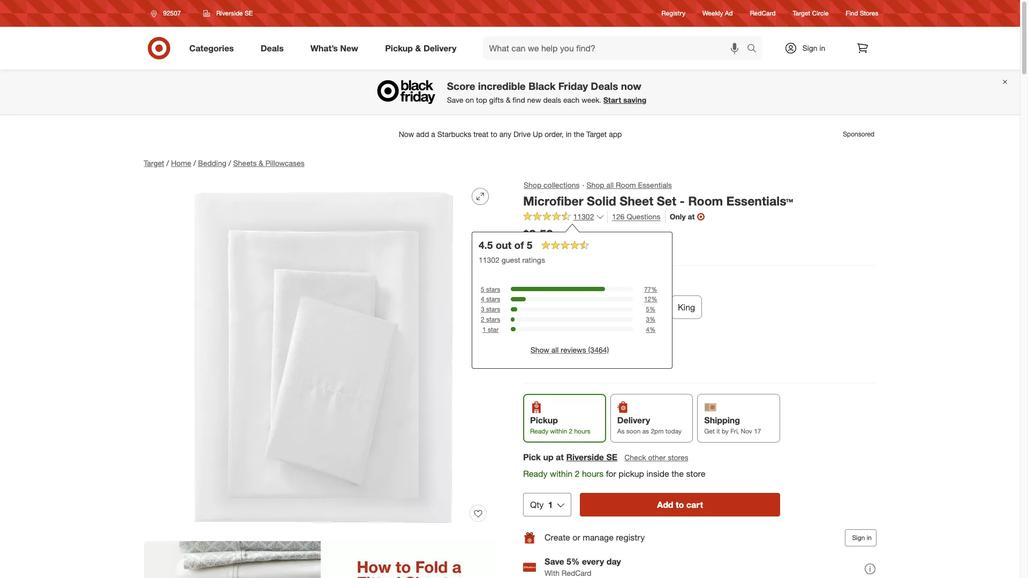 Task type: describe. For each thing, give the bounding box(es) containing it.
4 stars
[[481, 295, 501, 303]]

essentials
[[638, 180, 672, 190]]

delivery inside delivery as soon as 2pm today
[[617, 415, 650, 426]]

registry
[[662, 9, 685, 17]]

show all reviews (3464)
[[531, 345, 609, 354]]

1 horizontal spatial room
[[688, 193, 723, 208]]

$9.50
[[523, 226, 553, 241]]

white image
[[552, 345, 575, 367]]

fri,
[[730, 427, 739, 435]]

gray image
[[525, 345, 547, 367]]

1 star
[[483, 325, 499, 334]]

now
[[621, 80, 641, 92]]

0 horizontal spatial 1
[[483, 325, 486, 334]]

12
[[644, 295, 652, 303]]

redcard link
[[750, 9, 776, 18]]

top
[[476, 95, 487, 104]]

shop collections button
[[523, 179, 580, 191]]

% for 12
[[652, 295, 658, 303]]

add to cart
[[657, 500, 703, 510]]

1 vertical spatial twin/twin
[[531, 302, 571, 313]]

guest
[[502, 255, 521, 264]]

17
[[754, 427, 761, 435]]

blush image
[[608, 345, 631, 367]]

queen
[[634, 302, 659, 313]]

all for shop
[[606, 180, 614, 190]]

purchased
[[544, 244, 580, 254]]

categories link
[[180, 36, 247, 60]]

incredible
[[478, 80, 526, 92]]

reviews
[[561, 345, 586, 354]]

full link
[[595, 296, 623, 319]]

score
[[447, 80, 475, 92]]

show
[[531, 345, 550, 354]]

on
[[466, 95, 474, 104]]

pickup ready within 2 hours
[[530, 415, 590, 435]]

start
[[603, 95, 621, 104]]

0 vertical spatial in
[[820, 43, 825, 52]]

create
[[544, 533, 570, 543]]

full
[[602, 302, 616, 313]]

color white
[[523, 326, 571, 337]]

77
[[644, 285, 652, 293]]

as
[[617, 427, 624, 435]]

of
[[515, 239, 524, 251]]

% for 5
[[650, 305, 656, 313]]

5 %
[[646, 305, 656, 313]]

1 horizontal spatial at
[[688, 212, 695, 221]]

4 for 4 stars
[[481, 295, 485, 303]]

size
[[523, 278, 539, 288]]

1 vertical spatial ready
[[523, 469, 547, 479]]

3 for 3 %
[[646, 315, 650, 323]]

nov
[[741, 427, 752, 435]]

target circle link
[[793, 9, 829, 18]]

riverside se button
[[566, 451, 617, 464]]

sudden sapphire image
[[580, 345, 603, 367]]

week.
[[582, 95, 601, 104]]

for
[[606, 469, 616, 479]]

weekly
[[703, 9, 723, 17]]

0 vertical spatial deals
[[261, 43, 284, 53]]

12 %
[[644, 295, 658, 303]]

pillowcases
[[266, 159, 305, 168]]

what's new
[[310, 43, 358, 53]]

collections
[[543, 180, 579, 190]]

2 stars
[[481, 315, 501, 323]]

3 stars
[[481, 305, 501, 313]]

out
[[496, 239, 512, 251]]

microfiber solid sheet set - room essentials™, 1 of 12 image
[[144, 179, 497, 533]]

when
[[523, 244, 542, 254]]

score incredible black friday deals now save on top gifts & find new deals each week. start saving
[[447, 80, 646, 104]]

what's new link
[[301, 36, 372, 60]]

92507
[[163, 9, 181, 17]]

stars for 5 stars
[[486, 285, 501, 293]]

hours inside the pickup ready within 2 hours
[[574, 427, 590, 435]]

1 vertical spatial se
[[606, 452, 617, 463]]

ad
[[725, 9, 733, 17]]

1 vertical spatial within
[[550, 469, 572, 479]]

only at
[[669, 212, 695, 221]]

add
[[657, 500, 673, 510]]

day
[[606, 557, 621, 567]]

0 vertical spatial sign
[[803, 43, 817, 52]]

bedding link
[[198, 159, 226, 168]]

5 stars
[[481, 285, 501, 293]]

sign inside button
[[852, 534, 865, 542]]

target / home / bedding / sheets & pillowcases
[[144, 159, 305, 168]]

image gallery element
[[144, 179, 497, 578]]

check other stores button
[[624, 452, 689, 464]]

11302 guest ratings
[[479, 255, 545, 264]]

today
[[665, 427, 681, 435]]

with
[[544, 569, 559, 578]]

up
[[543, 452, 553, 463]]

126
[[612, 212, 624, 221]]

circle
[[812, 9, 829, 17]]

pickup & delivery link
[[376, 36, 470, 60]]

save inside save 5% every day with redcard
[[544, 557, 564, 567]]

& inside the score incredible black friday deals now save on top gifts & find new deals each week. start saving
[[506, 95, 511, 104]]

store
[[686, 469, 705, 479]]

(3464)
[[589, 345, 609, 354]]

riverside se button
[[196, 4, 260, 23]]

11302 link
[[523, 211, 605, 224]]

4.5 out of 5
[[479, 239, 533, 251]]

2 horizontal spatial 2
[[575, 469, 579, 479]]

11302 for 11302 guest ratings
[[479, 255, 500, 264]]

save 5% every day with redcard
[[544, 557, 621, 578]]

every
[[582, 557, 604, 567]]

create or manage registry
[[544, 533, 645, 543]]

qty 1
[[530, 500, 553, 510]]

essentials™
[[726, 193, 793, 208]]

weekly ad
[[703, 9, 733, 17]]

1 horizontal spatial &
[[415, 43, 421, 53]]

77 %
[[644, 285, 658, 293]]

target for target circle
[[793, 9, 810, 17]]



Task type: locate. For each thing, give the bounding box(es) containing it.
stars up the star at the left of the page
[[486, 315, 501, 323]]

/ right 'home'
[[193, 159, 196, 168]]

twin/twin up the color white
[[531, 302, 571, 313]]

2pm
[[651, 427, 663, 435]]

riverside up "categories" link
[[216, 9, 243, 17]]

save left on
[[447, 95, 463, 104]]

1 horizontal spatial target
[[793, 9, 810, 17]]

all inside button
[[552, 345, 559, 354]]

sheets & pillowcases link
[[233, 159, 305, 168]]

11302 down 4.5
[[479, 255, 500, 264]]

se up "deals" link
[[245, 9, 253, 17]]

shop for shop all room essentials
[[586, 180, 604, 190]]

room up sheet
[[616, 180, 636, 190]]

1 vertical spatial xl
[[573, 302, 584, 313]]

0 vertical spatial twin/twin
[[543, 278, 583, 288]]

in inside button
[[867, 534, 872, 542]]

1 horizontal spatial all
[[606, 180, 614, 190]]

2 inside the pickup ready within 2 hours
[[569, 427, 572, 435]]

% down '5 %'
[[650, 315, 656, 323]]

0 horizontal spatial 2
[[481, 315, 485, 323]]

2 vertical spatial 2
[[575, 469, 579, 479]]

group containing size
[[522, 277, 876, 323]]

2
[[481, 315, 485, 323], [569, 427, 572, 435], [575, 469, 579, 479]]

riverside se
[[216, 9, 253, 17]]

within down the pick up at riverside se at the bottom of the page
[[550, 469, 572, 479]]

twin/twin
[[543, 278, 583, 288], [531, 302, 571, 313]]

ready down the pick
[[523, 469, 547, 479]]

2 down 3 stars
[[481, 315, 485, 323]]

or
[[572, 533, 580, 543]]

0 vertical spatial xl
[[586, 278, 597, 288]]

target left circle at the right of page
[[793, 9, 810, 17]]

0 horizontal spatial deals
[[261, 43, 284, 53]]

0 horizontal spatial xl
[[573, 302, 584, 313]]

3 for 3 stars
[[481, 305, 485, 313]]

riverside inside dropdown button
[[216, 9, 243, 17]]

$9.50 when purchased online
[[523, 226, 602, 254]]

save up with
[[544, 557, 564, 567]]

1 vertical spatial 4
[[646, 325, 650, 334]]

3
[[481, 305, 485, 313], [646, 315, 650, 323]]

deals left what's
[[261, 43, 284, 53]]

find
[[846, 9, 858, 17]]

deals
[[543, 95, 561, 104]]

stars for 4 stars
[[486, 295, 501, 303]]

shipping
[[704, 415, 740, 426]]

xl
[[586, 278, 597, 288], [573, 302, 584, 313]]

1 vertical spatial all
[[552, 345, 559, 354]]

1 vertical spatial riverside
[[566, 452, 604, 463]]

microfiber solid sheet set - room essentials™
[[523, 193, 793, 208]]

2 horizontal spatial /
[[229, 159, 231, 168]]

search button
[[742, 36, 768, 62]]

0 vertical spatial hours
[[574, 427, 590, 435]]

4 down "3 %"
[[646, 325, 650, 334]]

1 horizontal spatial pickup
[[530, 415, 558, 426]]

stars down 5 stars
[[486, 295, 501, 303]]

at right up
[[556, 452, 564, 463]]

3 down '5 %'
[[646, 315, 650, 323]]

0 horizontal spatial riverside
[[216, 9, 243, 17]]

shop inside button
[[523, 180, 541, 190]]

delivery up the score
[[424, 43, 457, 53]]

% down "3 %"
[[650, 325, 656, 334]]

0 vertical spatial sign in
[[803, 43, 825, 52]]

registry
[[616, 533, 645, 543]]

1 horizontal spatial in
[[867, 534, 872, 542]]

1 shop from the left
[[523, 180, 541, 190]]

1 stars from the top
[[486, 285, 501, 293]]

king
[[678, 302, 695, 313]]

5 right of
[[527, 239, 533, 251]]

92507 button
[[144, 4, 192, 23]]

other
[[648, 453, 665, 462]]

qty
[[530, 500, 543, 510]]

within inside the pickup ready within 2 hours
[[550, 427, 567, 435]]

1 vertical spatial 11302
[[479, 255, 500, 264]]

within up up
[[550, 427, 567, 435]]

at
[[688, 212, 695, 221], [556, 452, 564, 463]]

% up '5 %'
[[652, 295, 658, 303]]

2 vertical spatial 5
[[646, 305, 650, 313]]

black
[[529, 80, 556, 92]]

0 vertical spatial 5
[[527, 239, 533, 251]]

redcard right the ad
[[750, 9, 776, 17]]

save inside the score incredible black friday deals now save on top gifts & find new deals each week. start saving
[[447, 95, 463, 104]]

2 up the pick up at riverside se at the bottom of the page
[[569, 427, 572, 435]]

hours down riverside se button
[[582, 469, 603, 479]]

2 horizontal spatial &
[[506, 95, 511, 104]]

2 / from the left
[[193, 159, 196, 168]]

% up "3 %"
[[650, 305, 656, 313]]

3 down 4 stars
[[481, 305, 485, 313]]

shop up microfiber
[[523, 180, 541, 190]]

0 vertical spatial 3
[[481, 305, 485, 313]]

stars up 4 stars
[[486, 285, 501, 293]]

126 questions
[[612, 212, 660, 221]]

pickup for ready
[[530, 415, 558, 426]]

0 horizontal spatial 11302
[[479, 255, 500, 264]]

shop
[[523, 180, 541, 190], [586, 180, 604, 190]]

bedding
[[198, 159, 226, 168]]

What can we help you find? suggestions appear below search field
[[483, 36, 749, 60]]

2 down the pick up at riverside se at the bottom of the page
[[575, 469, 579, 479]]

stars for 2 stars
[[486, 315, 501, 323]]

2 shop from the left
[[586, 180, 604, 190]]

search
[[742, 44, 768, 54]]

0 horizontal spatial sign in
[[803, 43, 825, 52]]

0 vertical spatial save
[[447, 95, 463, 104]]

% for 3
[[650, 315, 656, 323]]

0 horizontal spatial target
[[144, 159, 164, 168]]

1 vertical spatial room
[[688, 193, 723, 208]]

0 horizontal spatial all
[[552, 345, 559, 354]]

1 vertical spatial &
[[506, 95, 511, 104]]

0 horizontal spatial room
[[616, 180, 636, 190]]

all right show
[[552, 345, 559, 354]]

deals link
[[252, 36, 297, 60]]

twin/twin up twin/twin xl link
[[543, 278, 583, 288]]

0 horizontal spatial in
[[820, 43, 825, 52]]

stores
[[668, 453, 688, 462]]

all up "solid"
[[606, 180, 614, 190]]

0 horizontal spatial se
[[245, 9, 253, 17]]

microfiber
[[523, 193, 583, 208]]

sign in button
[[845, 530, 876, 547]]

deals inside the score incredible black friday deals now save on top gifts & find new deals each week. start saving
[[591, 80, 618, 92]]

5 for 5 %
[[646, 305, 650, 313]]

0 horizontal spatial 3
[[481, 305, 485, 313]]

delivery
[[424, 43, 457, 53], [617, 415, 650, 426]]

3 %
[[646, 315, 656, 323]]

pickup
[[618, 469, 644, 479]]

by
[[722, 427, 728, 435]]

xl left full link
[[573, 302, 584, 313]]

2 vertical spatial &
[[259, 159, 263, 168]]

in
[[820, 43, 825, 52], [867, 534, 872, 542]]

pickup & delivery
[[385, 43, 457, 53]]

twin/twin xl
[[531, 302, 584, 313]]

home link
[[171, 159, 191, 168]]

find stores link
[[846, 9, 878, 18]]

pickup inside the pickup ready within 2 hours
[[530, 415, 558, 426]]

1 horizontal spatial riverside
[[566, 452, 604, 463]]

/ left sheets
[[229, 159, 231, 168]]

0 horizontal spatial 5
[[481, 285, 485, 293]]

deals
[[261, 43, 284, 53], [591, 80, 618, 92]]

0 horizontal spatial 4
[[481, 295, 485, 303]]

1 vertical spatial redcard
[[561, 569, 591, 578]]

white
[[548, 326, 571, 337]]

1 vertical spatial 3
[[646, 315, 650, 323]]

advertisement region
[[135, 122, 885, 147]]

0 vertical spatial pickup
[[385, 43, 413, 53]]

pick
[[523, 452, 541, 463]]

pickup for &
[[385, 43, 413, 53]]

0 vertical spatial within
[[550, 427, 567, 435]]

0 vertical spatial &
[[415, 43, 421, 53]]

0 horizontal spatial delivery
[[424, 43, 457, 53]]

4 stars from the top
[[486, 315, 501, 323]]

twin/twin xl link
[[524, 296, 591, 319]]

1 vertical spatial 5
[[481, 285, 485, 293]]

room right -
[[688, 193, 723, 208]]

stars for 3 stars
[[486, 305, 501, 313]]

add to cart button
[[580, 493, 780, 517]]

hours up riverside se button
[[574, 427, 590, 435]]

0 vertical spatial se
[[245, 9, 253, 17]]

group
[[522, 277, 876, 323]]

questions
[[626, 212, 660, 221]]

1 horizontal spatial sign in
[[852, 534, 872, 542]]

deals up start
[[591, 80, 618, 92]]

/ left home link
[[166, 159, 169, 168]]

1 horizontal spatial 1
[[548, 500, 553, 510]]

each
[[563, 95, 580, 104]]

sign in inside sign in button
[[852, 534, 872, 542]]

5 for 5 stars
[[481, 285, 485, 293]]

2 stars from the top
[[486, 295, 501, 303]]

0 vertical spatial redcard
[[750, 9, 776, 17]]

shop up "solid"
[[586, 180, 604, 190]]

riverside up ready within 2 hours for pickup inside the store
[[566, 452, 604, 463]]

0 vertical spatial room
[[616, 180, 636, 190]]

0 horizontal spatial at
[[556, 452, 564, 463]]

1 / from the left
[[166, 159, 169, 168]]

1 horizontal spatial deals
[[591, 80, 618, 92]]

0 horizontal spatial save
[[447, 95, 463, 104]]

ready up the pick
[[530, 427, 548, 435]]

all for show
[[552, 345, 559, 354]]

sign in inside sign in link
[[803, 43, 825, 52]]

1 vertical spatial deals
[[591, 80, 618, 92]]

1 horizontal spatial redcard
[[750, 9, 776, 17]]

target for target / home / bedding / sheets & pillowcases
[[144, 159, 164, 168]]

1 horizontal spatial shop
[[586, 180, 604, 190]]

0 vertical spatial all
[[606, 180, 614, 190]]

11302 down "solid"
[[573, 212, 594, 221]]

0 horizontal spatial shop
[[523, 180, 541, 190]]

1 vertical spatial save
[[544, 557, 564, 567]]

stars down 4 stars
[[486, 305, 501, 313]]

1 horizontal spatial 2
[[569, 427, 572, 435]]

4 down 5 stars
[[481, 295, 485, 303]]

0 vertical spatial ready
[[530, 427, 548, 435]]

star
[[488, 325, 499, 334]]

se inside dropdown button
[[245, 9, 253, 17]]

redcard
[[750, 9, 776, 17], [561, 569, 591, 578]]

5 down 12
[[646, 305, 650, 313]]

se up for
[[606, 452, 617, 463]]

0 vertical spatial at
[[688, 212, 695, 221]]

ready inside the pickup ready within 2 hours
[[530, 427, 548, 435]]

0 horizontal spatial sign
[[803, 43, 817, 52]]

it
[[716, 427, 720, 435]]

at right the only
[[688, 212, 695, 221]]

ratings
[[523, 255, 545, 264]]

% for 77
[[652, 285, 658, 293]]

3 stars from the top
[[486, 305, 501, 313]]

1 vertical spatial sign
[[852, 534, 865, 542]]

1 horizontal spatial 11302
[[573, 212, 594, 221]]

1 horizontal spatial /
[[193, 159, 196, 168]]

shop for shop collections
[[523, 180, 541, 190]]

redcard down 5%
[[561, 569, 591, 578]]

126 questions link
[[607, 211, 660, 223]]

0 horizontal spatial /
[[166, 159, 169, 168]]

manage
[[582, 533, 613, 543]]

pickup right new
[[385, 43, 413, 53]]

1 vertical spatial hours
[[582, 469, 603, 479]]

% up 12 %
[[652, 285, 658, 293]]

1 vertical spatial delivery
[[617, 415, 650, 426]]

riverside
[[216, 9, 243, 17], [566, 452, 604, 463]]

king link
[[671, 296, 702, 319]]

0 vertical spatial 1
[[483, 325, 486, 334]]

solid
[[587, 193, 616, 208]]

1 horizontal spatial 4
[[646, 325, 650, 334]]

1 vertical spatial pickup
[[530, 415, 558, 426]]

0 vertical spatial riverside
[[216, 9, 243, 17]]

0 vertical spatial 11302
[[573, 212, 594, 221]]

1 horizontal spatial 3
[[646, 315, 650, 323]]

new
[[527, 95, 541, 104]]

5 up 4 stars
[[481, 285, 485, 293]]

what's
[[310, 43, 338, 53]]

online
[[582, 244, 602, 254]]

delivery up the soon
[[617, 415, 650, 426]]

1 vertical spatial 2
[[569, 427, 572, 435]]

0 vertical spatial delivery
[[424, 43, 457, 53]]

5%
[[566, 557, 579, 567]]

room
[[616, 180, 636, 190], [688, 193, 723, 208]]

1 vertical spatial in
[[867, 534, 872, 542]]

4 for 4 %
[[646, 325, 650, 334]]

pick up at riverside se
[[523, 452, 617, 463]]

3 / from the left
[[229, 159, 231, 168]]

new
[[340, 43, 358, 53]]

0 horizontal spatial pickup
[[385, 43, 413, 53]]

5
[[527, 239, 533, 251], [481, 285, 485, 293], [646, 305, 650, 313]]

set
[[657, 193, 676, 208]]

size twin/twin xl
[[523, 278, 597, 288]]

xl up full link
[[586, 278, 597, 288]]

11302 for 11302
[[573, 212, 594, 221]]

0 vertical spatial 2
[[481, 315, 485, 323]]

target inside target circle link
[[793, 9, 810, 17]]

1 horizontal spatial 5
[[527, 239, 533, 251]]

0 horizontal spatial redcard
[[561, 569, 591, 578]]

ready
[[530, 427, 548, 435], [523, 469, 547, 479]]

0 vertical spatial target
[[793, 9, 810, 17]]

friday
[[558, 80, 588, 92]]

1 horizontal spatial xl
[[586, 278, 597, 288]]

1 left the star at the left of the page
[[483, 325, 486, 334]]

1 horizontal spatial save
[[544, 557, 564, 567]]

1 vertical spatial at
[[556, 452, 564, 463]]

target
[[793, 9, 810, 17], [144, 159, 164, 168]]

1 right qty at the right bottom of the page
[[548, 500, 553, 510]]

se
[[245, 9, 253, 17], [606, 452, 617, 463]]

0 vertical spatial 4
[[481, 295, 485, 303]]

redcard inside save 5% every day with redcard
[[561, 569, 591, 578]]

queen link
[[627, 296, 666, 319]]

1 horizontal spatial delivery
[[617, 415, 650, 426]]

% for 4
[[650, 325, 656, 334]]

soon
[[626, 427, 640, 435]]

target left 'home'
[[144, 159, 164, 168]]

1 horizontal spatial se
[[606, 452, 617, 463]]

1 vertical spatial 1
[[548, 500, 553, 510]]

0 horizontal spatial &
[[259, 159, 263, 168]]

pickup up up
[[530, 415, 558, 426]]

get
[[704, 427, 715, 435]]



Task type: vqa. For each thing, say whether or not it's contained in the screenshot.


